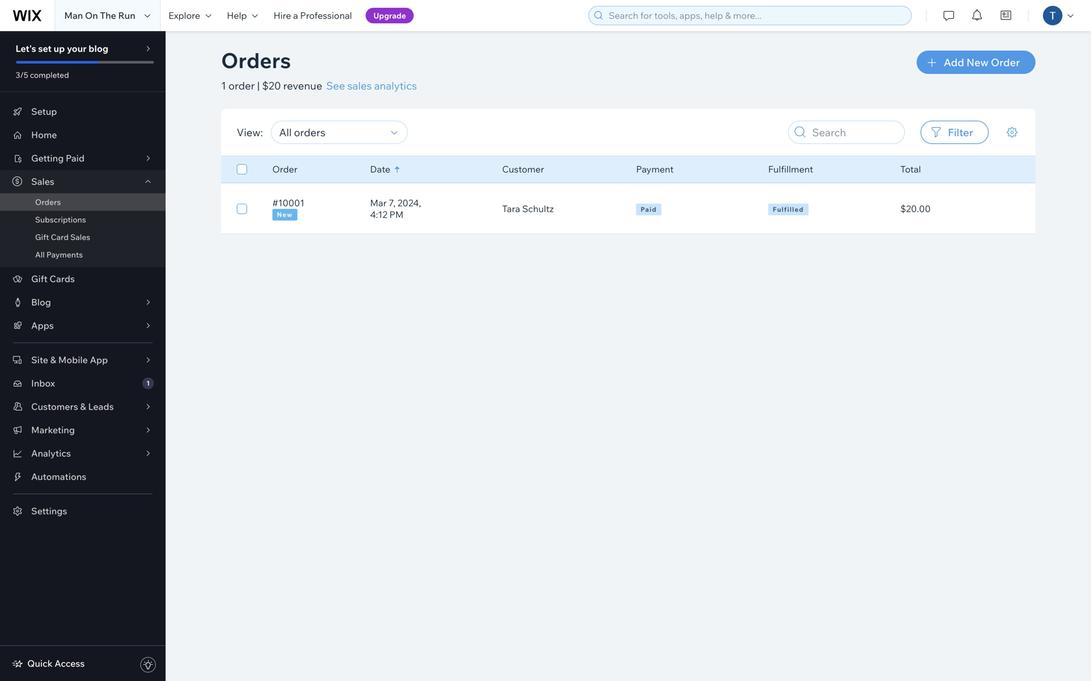 Task type: locate. For each thing, give the bounding box(es) containing it.
new inside #10001 new
[[277, 211, 293, 219]]

mar 7, 2024, 4:12 pm link
[[370, 197, 487, 221]]

site & mobile app
[[31, 355, 108, 366]]

apps button
[[0, 314, 166, 338]]

0 horizontal spatial &
[[50, 355, 56, 366]]

card
[[51, 232, 69, 242]]

sales
[[347, 79, 372, 92]]

help
[[227, 10, 247, 21]]

new for add
[[966, 56, 989, 69]]

1 horizontal spatial paid
[[641, 205, 657, 213]]

0 vertical spatial new
[[966, 56, 989, 69]]

0 vertical spatial order
[[991, 56, 1020, 69]]

customer
[[502, 164, 544, 175]]

new down the #10001 on the top
[[277, 211, 293, 219]]

0 vertical spatial &
[[50, 355, 56, 366]]

site
[[31, 355, 48, 366]]

paid down the home link
[[66, 153, 84, 164]]

#10001 new
[[272, 197, 304, 219]]

& inside dropdown button
[[50, 355, 56, 366]]

1 inside sidebar "element"
[[146, 380, 150, 388]]

1
[[221, 79, 226, 92], [146, 380, 150, 388]]

upgrade button
[[366, 8, 414, 23]]

blog button
[[0, 291, 166, 314]]

& for site
[[50, 355, 56, 366]]

getting paid
[[31, 153, 84, 164]]

let's set up your blog
[[16, 43, 108, 54]]

& for customers
[[80, 401, 86, 413]]

Search field
[[808, 121, 901, 144]]

hire a professional
[[274, 10, 352, 21]]

order inside button
[[991, 56, 1020, 69]]

apps
[[31, 320, 54, 332]]

tara schultz link
[[502, 203, 621, 215]]

& left leads
[[80, 401, 86, 413]]

& right site
[[50, 355, 56, 366]]

new inside button
[[966, 56, 989, 69]]

settings
[[31, 506, 67, 517]]

1 vertical spatial order
[[272, 164, 297, 175]]

sales up 'all payments' link
[[70, 232, 90, 242]]

analytics
[[31, 448, 71, 459]]

1 vertical spatial new
[[277, 211, 293, 219]]

order
[[991, 56, 1020, 69], [272, 164, 297, 175]]

1 inside orders 1 order | $20 revenue see sales analytics
[[221, 79, 226, 92]]

cards
[[50, 273, 75, 285]]

customers & leads button
[[0, 396, 166, 419]]

help button
[[219, 0, 266, 31]]

gift inside gift card sales link
[[35, 232, 49, 242]]

1 horizontal spatial orders
[[221, 47, 291, 73]]

gift
[[35, 232, 49, 242], [31, 273, 48, 285]]

quick access button
[[12, 659, 85, 670]]

gift card sales link
[[0, 229, 166, 246]]

add
[[944, 56, 964, 69]]

quick
[[27, 659, 53, 670]]

upgrade
[[373, 11, 406, 20]]

automations
[[31, 471, 86, 483]]

1 vertical spatial &
[[80, 401, 86, 413]]

explore
[[168, 10, 200, 21]]

3/5
[[16, 70, 28, 80]]

1 horizontal spatial 1
[[221, 79, 226, 92]]

1 vertical spatial 1
[[146, 380, 150, 388]]

1 horizontal spatial order
[[991, 56, 1020, 69]]

view:
[[237, 126, 263, 139]]

the
[[100, 10, 116, 21]]

tara
[[502, 203, 520, 215]]

marketing
[[31, 425, 75, 436]]

getting
[[31, 153, 64, 164]]

0 horizontal spatial new
[[277, 211, 293, 219]]

1 horizontal spatial new
[[966, 56, 989, 69]]

orders inside sidebar "element"
[[35, 197, 61, 207]]

payment
[[636, 164, 674, 175]]

setup link
[[0, 100, 166, 123]]

pm
[[389, 209, 404, 220]]

0 vertical spatial orders
[[221, 47, 291, 73]]

0 vertical spatial gift
[[35, 232, 49, 242]]

sales
[[31, 176, 54, 187], [70, 232, 90, 242]]

0 vertical spatial paid
[[66, 153, 84, 164]]

order
[[228, 79, 255, 92]]

hire a professional link
[[266, 0, 360, 31]]

$20.00 link
[[900, 203, 931, 215]]

paid down payment
[[641, 205, 657, 213]]

gift inside gift cards link
[[31, 273, 48, 285]]

subscriptions
[[35, 215, 86, 225]]

a
[[293, 10, 298, 21]]

gift left card
[[35, 232, 49, 242]]

0 vertical spatial sales
[[31, 176, 54, 187]]

Search for tools, apps, help & more... field
[[605, 6, 907, 25]]

order right add
[[991, 56, 1020, 69]]

sales down getting
[[31, 176, 54, 187]]

sales button
[[0, 170, 166, 194]]

gift left the "cards"
[[31, 273, 48, 285]]

0 horizontal spatial 1
[[146, 380, 150, 388]]

home
[[31, 129, 57, 141]]

leads
[[88, 401, 114, 413]]

order up the #10001 on the top
[[272, 164, 297, 175]]

1 vertical spatial sales
[[70, 232, 90, 242]]

1 vertical spatial orders
[[35, 197, 61, 207]]

0 horizontal spatial paid
[[66, 153, 84, 164]]

getting paid button
[[0, 147, 166, 170]]

mar 7, 2024, 4:12 pm
[[370, 197, 421, 220]]

customers & leads
[[31, 401, 114, 413]]

orders up |
[[221, 47, 291, 73]]

fulfilled link
[[768, 203, 885, 215]]

on
[[85, 10, 98, 21]]

& inside dropdown button
[[80, 401, 86, 413]]

0 horizontal spatial sales
[[31, 176, 54, 187]]

&
[[50, 355, 56, 366], [80, 401, 86, 413]]

orders
[[221, 47, 291, 73], [35, 197, 61, 207]]

0 horizontal spatial orders
[[35, 197, 61, 207]]

orders inside orders 1 order | $20 revenue see sales analytics
[[221, 47, 291, 73]]

0 vertical spatial 1
[[221, 79, 226, 92]]

gift cards link
[[0, 268, 166, 291]]

tara schultz
[[502, 203, 554, 215]]

0 horizontal spatial order
[[272, 164, 297, 175]]

customers
[[31, 401, 78, 413]]

1 horizontal spatial &
[[80, 401, 86, 413]]

see
[[326, 79, 345, 92]]

$20
[[262, 79, 281, 92]]

quick access
[[27, 659, 85, 670]]

new right add
[[966, 56, 989, 69]]

paid
[[66, 153, 84, 164], [641, 205, 657, 213]]

|
[[257, 79, 260, 92]]

gift card sales
[[35, 232, 90, 242]]

None checkbox
[[237, 162, 247, 177], [237, 201, 247, 217], [237, 162, 247, 177], [237, 201, 247, 217]]

1 vertical spatial gift
[[31, 273, 48, 285]]

all payments
[[35, 250, 83, 260]]

automations link
[[0, 466, 166, 489]]

orders up subscriptions
[[35, 197, 61, 207]]



Task type: vqa. For each thing, say whether or not it's contained in the screenshot.
See
yes



Task type: describe. For each thing, give the bounding box(es) containing it.
orders link
[[0, 194, 166, 211]]

3/5 completed
[[16, 70, 69, 80]]

mobile
[[58, 355, 88, 366]]

your
[[67, 43, 87, 54]]

filter
[[948, 126, 973, 139]]

#10001
[[272, 197, 304, 209]]

gift for gift card sales
[[35, 232, 49, 242]]

completed
[[30, 70, 69, 80]]

Unsaved view field
[[275, 121, 387, 144]]

orders 1 order | $20 revenue see sales analytics
[[221, 47, 417, 92]]

all
[[35, 250, 45, 260]]

total
[[900, 164, 921, 175]]

all payments link
[[0, 246, 166, 264]]

gift cards
[[31, 273, 75, 285]]

man on the run
[[64, 10, 135, 21]]

man
[[64, 10, 83, 21]]

app
[[90, 355, 108, 366]]

fulfilled
[[773, 205, 804, 213]]

site & mobile app button
[[0, 349, 166, 372]]

payments
[[46, 250, 83, 260]]

2024,
[[398, 197, 421, 209]]

subscriptions link
[[0, 211, 166, 229]]

set
[[38, 43, 52, 54]]

orders for orders 1 order | $20 revenue see sales analytics
[[221, 47, 291, 73]]

sales inside dropdown button
[[31, 176, 54, 187]]

professional
[[300, 10, 352, 21]]

setup
[[31, 106, 57, 117]]

let's
[[16, 43, 36, 54]]

revenue
[[283, 79, 322, 92]]

up
[[54, 43, 65, 54]]

run
[[118, 10, 135, 21]]

inbox
[[31, 378, 55, 389]]

new for #10001
[[277, 211, 293, 219]]

analytics
[[374, 79, 417, 92]]

access
[[55, 659, 85, 670]]

blog
[[89, 43, 108, 54]]

paid inside dropdown button
[[66, 153, 84, 164]]

hire
[[274, 10, 291, 21]]

analytics button
[[0, 442, 166, 466]]

fulfillment
[[768, 164, 813, 175]]

1 vertical spatial paid
[[641, 205, 657, 213]]

7,
[[389, 197, 395, 209]]

home link
[[0, 123, 166, 147]]

1 horizontal spatial sales
[[70, 232, 90, 242]]

see sales analytics button
[[326, 78, 417, 94]]

add new order button
[[917, 51, 1036, 74]]

settings link
[[0, 500, 166, 523]]

4:12
[[370, 209, 387, 220]]

sidebar element
[[0, 31, 166, 682]]

marketing button
[[0, 419, 166, 442]]

blog
[[31, 297, 51, 308]]

mar
[[370, 197, 387, 209]]

$20.00
[[900, 203, 931, 215]]

gift for gift cards
[[31, 273, 48, 285]]

date
[[370, 164, 390, 175]]

orders for orders
[[35, 197, 61, 207]]

add new order
[[944, 56, 1020, 69]]

paid link
[[636, 203, 753, 215]]



